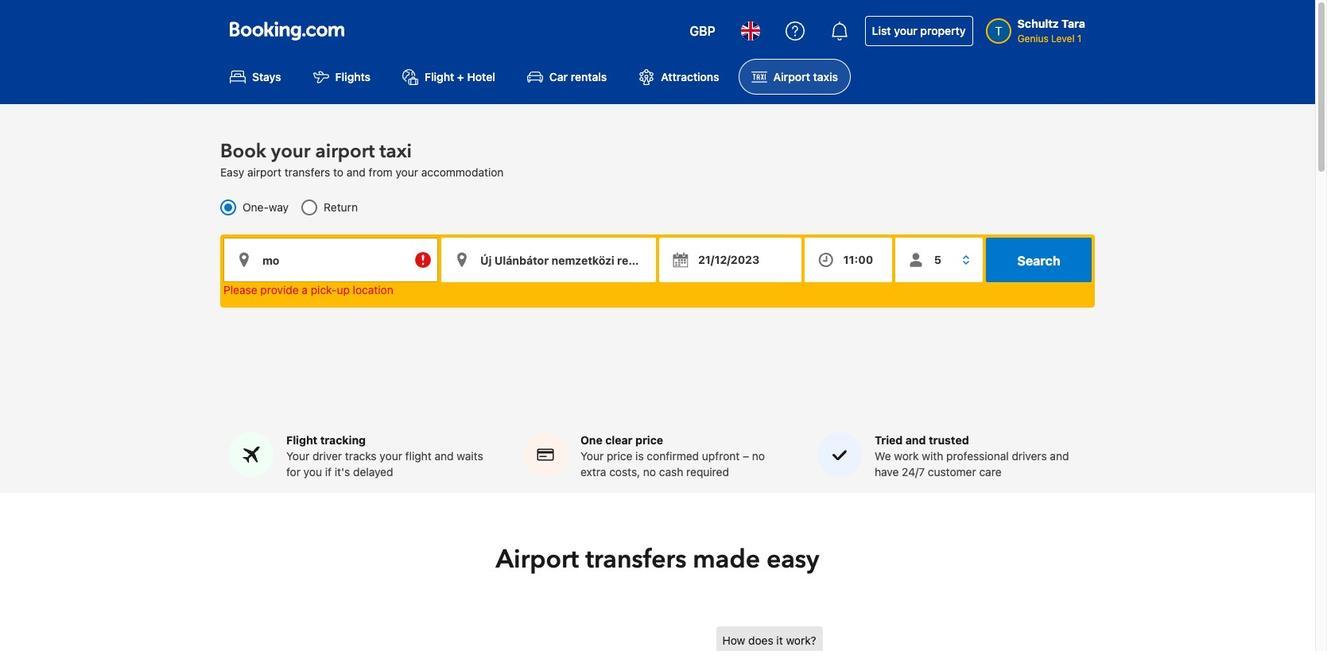 Task type: vqa. For each thing, say whether or not it's contained in the screenshot.
United in Button
no



Task type: locate. For each thing, give the bounding box(es) containing it.
your down one
[[581, 450, 604, 463]]

airport
[[315, 139, 375, 165], [247, 166, 282, 179]]

1 your from the left
[[286, 450, 310, 463]]

price
[[635, 434, 663, 447], [607, 450, 633, 463]]

1 horizontal spatial airport
[[774, 70, 810, 84]]

1 horizontal spatial your
[[581, 450, 604, 463]]

flight up driver
[[286, 434, 318, 447]]

11:00 button
[[805, 238, 892, 283]]

tried and trusted we work with professional drivers and have 24/7 customer care
[[875, 434, 1069, 479]]

flight left +
[[425, 70, 454, 84]]

and
[[347, 166, 366, 179], [906, 434, 926, 447], [435, 450, 454, 463], [1050, 450, 1069, 463]]

0 horizontal spatial flight
[[286, 434, 318, 447]]

easy
[[767, 543, 820, 578]]

1 vertical spatial airport
[[247, 166, 282, 179]]

flight
[[425, 70, 454, 84], [286, 434, 318, 447]]

21/12/2023
[[698, 253, 760, 267]]

no
[[752, 450, 765, 463], [643, 465, 656, 479]]

car rentals
[[549, 70, 607, 84]]

car rentals link
[[514, 59, 620, 95]]

your
[[894, 24, 918, 37], [271, 139, 311, 165], [396, 166, 418, 179], [380, 450, 402, 463]]

location
[[353, 283, 394, 297]]

up
[[337, 283, 350, 297]]

list your property
[[872, 24, 966, 37]]

your up delayed
[[380, 450, 402, 463]]

0 horizontal spatial price
[[607, 450, 633, 463]]

one-
[[243, 201, 269, 214]]

tracking
[[320, 434, 366, 447]]

1 horizontal spatial transfers
[[586, 543, 687, 578]]

and right to
[[347, 166, 366, 179]]

airport
[[774, 70, 810, 84], [496, 543, 579, 578]]

gbp button
[[680, 12, 725, 50]]

it
[[777, 634, 783, 648]]

work
[[894, 450, 919, 463]]

airport transfers made easy
[[496, 543, 820, 578]]

21/12/2023 button
[[659, 238, 801, 283]]

0 vertical spatial airport
[[315, 139, 375, 165]]

0 vertical spatial no
[[752, 450, 765, 463]]

professional
[[947, 450, 1009, 463]]

delayed
[[353, 465, 393, 479]]

price down clear
[[607, 450, 633, 463]]

airport down book at left
[[247, 166, 282, 179]]

1 vertical spatial price
[[607, 450, 633, 463]]

rentals
[[571, 70, 607, 84]]

1 vertical spatial transfers
[[586, 543, 687, 578]]

airport up to
[[315, 139, 375, 165]]

0 horizontal spatial transfers
[[285, 166, 330, 179]]

Enter destination text field
[[441, 238, 656, 283]]

your down taxi
[[396, 166, 418, 179]]

1 vertical spatial no
[[643, 465, 656, 479]]

work?
[[786, 634, 817, 648]]

no right –
[[752, 450, 765, 463]]

11:00
[[844, 253, 873, 267]]

airport for airport transfers made easy
[[496, 543, 579, 578]]

0 horizontal spatial airport
[[247, 166, 282, 179]]

transfers
[[285, 166, 330, 179], [586, 543, 687, 578]]

1 vertical spatial flight
[[286, 434, 318, 447]]

does
[[748, 634, 774, 648]]

stays
[[252, 70, 281, 84]]

24/7
[[902, 465, 925, 479]]

return
[[324, 201, 358, 214]]

care
[[979, 465, 1002, 479]]

flight + hotel link
[[390, 59, 508, 95]]

2 your from the left
[[581, 450, 604, 463]]

for
[[286, 465, 301, 479]]

0 vertical spatial transfers
[[285, 166, 330, 179]]

0 horizontal spatial your
[[286, 450, 310, 463]]

is
[[636, 450, 644, 463]]

price up is
[[635, 434, 663, 447]]

1
[[1078, 33, 1082, 45]]

your up the for
[[286, 450, 310, 463]]

taxis
[[813, 70, 838, 84]]

0 vertical spatial flight
[[425, 70, 454, 84]]

0 horizontal spatial airport
[[496, 543, 579, 578]]

1 vertical spatial airport
[[496, 543, 579, 578]]

one
[[581, 434, 603, 447]]

0 horizontal spatial no
[[643, 465, 656, 479]]

flight for flight + hotel
[[425, 70, 454, 84]]

airport taxis link
[[739, 59, 851, 95]]

1 horizontal spatial flight
[[425, 70, 454, 84]]

book your airport taxi easy airport transfers to and from your accommodation
[[220, 139, 504, 179]]

flight inside flight tracking your driver tracks your flight and waits for you if it's delayed
[[286, 434, 318, 447]]

stays link
[[217, 59, 294, 95]]

1 horizontal spatial price
[[635, 434, 663, 447]]

1 horizontal spatial airport
[[315, 139, 375, 165]]

your inside one clear price your price is confirmed upfront – no extra costs, no cash required
[[581, 450, 604, 463]]

and right flight
[[435, 450, 454, 463]]

0 vertical spatial airport
[[774, 70, 810, 84]]

one-way
[[243, 201, 289, 214]]

airport for airport taxis
[[774, 70, 810, 84]]

and inside book your airport taxi easy airport transfers to and from your accommodation
[[347, 166, 366, 179]]

no down is
[[643, 465, 656, 479]]

1 horizontal spatial no
[[752, 450, 765, 463]]

car
[[549, 70, 568, 84]]

flight + hotel
[[425, 70, 495, 84]]

to
[[333, 166, 344, 179]]



Task type: describe. For each thing, give the bounding box(es) containing it.
waits
[[457, 450, 483, 463]]

accommodation
[[421, 166, 504, 179]]

transfers inside book your airport taxi easy airport transfers to and from your accommodation
[[285, 166, 330, 179]]

with
[[922, 450, 944, 463]]

it's
[[335, 465, 350, 479]]

attractions link
[[626, 59, 732, 95]]

flights
[[335, 70, 371, 84]]

and up work
[[906, 434, 926, 447]]

search
[[1017, 254, 1061, 268]]

tara
[[1062, 17, 1086, 30]]

if
[[325, 465, 332, 479]]

upfront
[[702, 450, 740, 463]]

attractions
[[661, 70, 719, 84]]

cash
[[659, 465, 683, 479]]

0 vertical spatial price
[[635, 434, 663, 447]]

flight tracking your driver tracks your flight and waits for you if it's delayed
[[286, 434, 483, 479]]

clear
[[605, 434, 633, 447]]

your right book at left
[[271, 139, 311, 165]]

flights link
[[300, 59, 383, 95]]

confirmed
[[647, 450, 699, 463]]

your right list
[[894, 24, 918, 37]]

you
[[304, 465, 322, 479]]

your inside flight tracking your driver tracks your flight and waits for you if it's delayed
[[380, 450, 402, 463]]

from
[[369, 166, 393, 179]]

book
[[220, 139, 266, 165]]

hotel
[[467, 70, 495, 84]]

way
[[269, 201, 289, 214]]

provide
[[260, 283, 299, 297]]

property
[[920, 24, 966, 37]]

search button
[[986, 238, 1092, 283]]

booking airport taxi image
[[716, 627, 1050, 651]]

list your property link
[[865, 16, 973, 46]]

Enter pick-up location text field
[[223, 238, 438, 283]]

driver
[[313, 450, 342, 463]]

customer
[[928, 465, 976, 479]]

booking.com online hotel reservations image
[[230, 21, 344, 41]]

we
[[875, 450, 891, 463]]

a
[[302, 283, 308, 297]]

tried
[[875, 434, 903, 447]]

please
[[223, 283, 257, 297]]

trusted
[[929, 434, 969, 447]]

costs,
[[609, 465, 640, 479]]

how does it work?
[[723, 634, 817, 648]]

please provide a pick-up location
[[223, 283, 394, 297]]

tracks
[[345, 450, 377, 463]]

flight
[[405, 450, 432, 463]]

and right drivers
[[1050, 450, 1069, 463]]

required
[[686, 465, 729, 479]]

extra
[[581, 465, 606, 479]]

schultz
[[1018, 17, 1059, 30]]

and inside flight tracking your driver tracks your flight and waits for you if it's delayed
[[435, 450, 454, 463]]

level
[[1051, 33, 1075, 45]]

your inside flight tracking your driver tracks your flight and waits for you if it's delayed
[[286, 450, 310, 463]]

drivers
[[1012, 450, 1047, 463]]

pick-
[[311, 283, 337, 297]]

made
[[693, 543, 760, 578]]

taxi
[[380, 139, 412, 165]]

have
[[875, 465, 899, 479]]

easy
[[220, 166, 244, 179]]

list
[[872, 24, 891, 37]]

how
[[723, 634, 745, 648]]

+
[[457, 70, 464, 84]]

one clear price your price is confirmed upfront – no extra costs, no cash required
[[581, 434, 765, 479]]

genius
[[1018, 33, 1049, 45]]

schultz tara genius level 1
[[1018, 17, 1086, 45]]

gbp
[[690, 24, 716, 38]]

airport taxis
[[774, 70, 838, 84]]

–
[[743, 450, 749, 463]]

flight for flight tracking your driver tracks your flight and waits for you if it's delayed
[[286, 434, 318, 447]]



